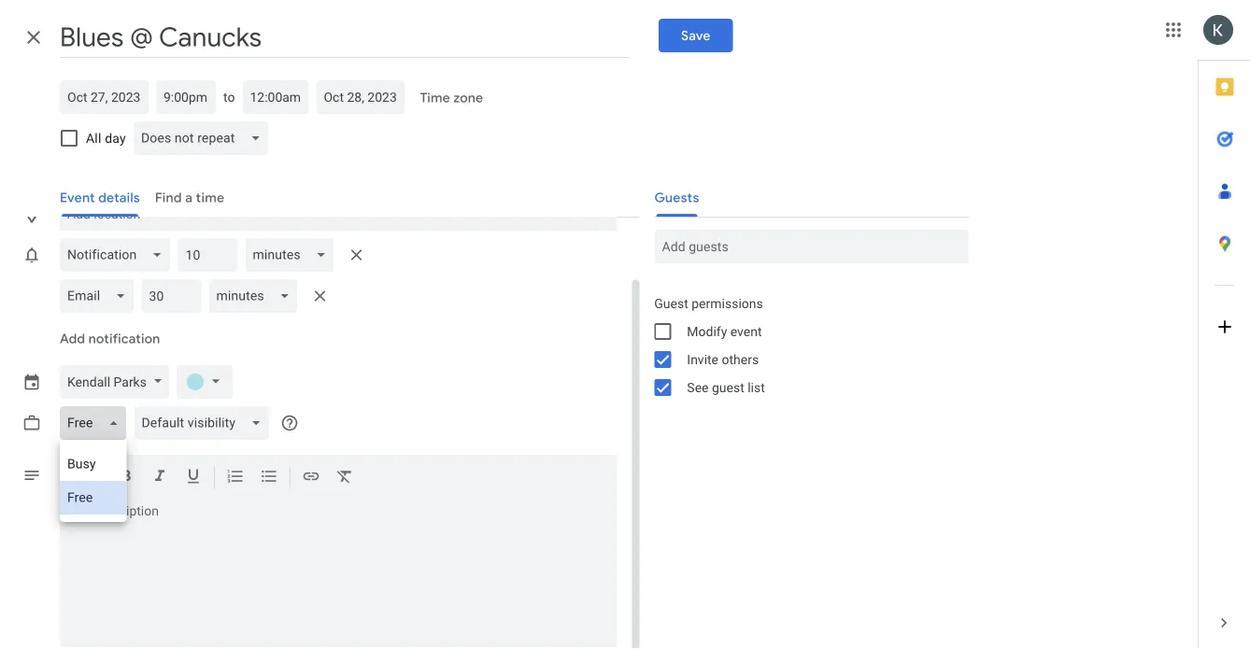 Task type: locate. For each thing, give the bounding box(es) containing it.
time zone
[[420, 90, 483, 106]]

modify
[[687, 324, 727, 339]]

day
[[105, 130, 126, 146]]

minutes in advance for notification number field inside 30 minutes before, as email element
[[149, 279, 194, 313]]

time
[[420, 90, 450, 106]]

group
[[640, 290, 968, 402]]

list
[[748, 380, 765, 395]]

permissions
[[692, 296, 763, 311]]

0 vertical spatial minutes in advance for notification number field
[[185, 238, 230, 272]]

save button
[[659, 19, 733, 52]]

None field
[[133, 121, 276, 155], [60, 238, 178, 272], [245, 238, 342, 272], [60, 279, 141, 313], [209, 279, 305, 313], [60, 407, 134, 440], [134, 407, 277, 440], [133, 121, 276, 155], [60, 238, 178, 272], [245, 238, 342, 272], [60, 279, 141, 313], [209, 279, 305, 313], [60, 407, 134, 440], [134, 407, 277, 440]]

guest permissions
[[654, 296, 763, 311]]

Minutes in advance for notification number field
[[185, 238, 230, 272], [149, 279, 194, 313]]

notification
[[88, 331, 160, 347]]

Title text field
[[60, 17, 629, 58]]

Start date text field
[[67, 86, 141, 108]]

invite others
[[687, 352, 759, 367]]

1 vertical spatial minutes in advance for notification number field
[[149, 279, 194, 313]]

minutes in advance for notification number field down 10 minutes before element
[[149, 279, 194, 313]]

all day
[[86, 130, 126, 146]]

minutes in advance for notification number field up 30 minutes before, as email element in the top left of the page
[[185, 238, 230, 272]]

tab list
[[1199, 61, 1250, 597]]

event
[[731, 324, 762, 339]]

time zone button
[[413, 81, 491, 115]]

bulleted list image
[[260, 467, 278, 489]]

minutes in advance for notification number field inside 10 minutes before element
[[185, 238, 230, 272]]

see guest list
[[687, 380, 765, 395]]

option
[[60, 448, 127, 481], [60, 481, 127, 515]]

kendall parks
[[67, 374, 147, 390]]

others
[[722, 352, 759, 367]]



Task type: vqa. For each thing, say whether or not it's contained in the screenshot.
5
no



Task type: describe. For each thing, give the bounding box(es) containing it.
see
[[687, 380, 709, 395]]

End time text field
[[250, 86, 301, 108]]

zone
[[453, 90, 483, 106]]

modify event
[[687, 324, 762, 339]]

add notification button
[[52, 317, 168, 362]]

minutes in advance for notification number field for 10 minutes before element
[[185, 238, 230, 272]]

bold image
[[117, 467, 136, 489]]

kendall
[[67, 374, 110, 390]]

minutes in advance for notification number field for 30 minutes before, as email element in the top left of the page
[[149, 279, 194, 313]]

parks
[[114, 374, 147, 390]]

Description text field
[[60, 504, 617, 644]]

End date text field
[[324, 86, 398, 108]]

numbered list image
[[226, 467, 245, 489]]

insert link image
[[302, 467, 321, 489]]

italic image
[[150, 467, 169, 489]]

10 minutes before element
[[60, 235, 372, 276]]

1 option from the top
[[60, 448, 127, 481]]

invite
[[687, 352, 719, 367]]

save
[[681, 27, 711, 44]]

Guests text field
[[662, 230, 961, 264]]

remove formatting image
[[335, 467, 354, 489]]

underline image
[[184, 467, 203, 489]]

group containing guest permissions
[[640, 290, 968, 402]]

2 option from the top
[[60, 481, 127, 515]]

formatting options toolbar
[[60, 455, 617, 500]]

guest
[[712, 380, 745, 395]]

all
[[86, 130, 101, 146]]

to
[[223, 89, 235, 105]]

30 minutes before, as email element
[[60, 276, 372, 317]]

add notification
[[60, 331, 160, 347]]

add
[[60, 331, 85, 347]]

notifications element
[[60, 235, 372, 317]]

show as list box
[[60, 440, 127, 522]]

guest
[[654, 296, 689, 311]]

Start time text field
[[164, 86, 208, 108]]



